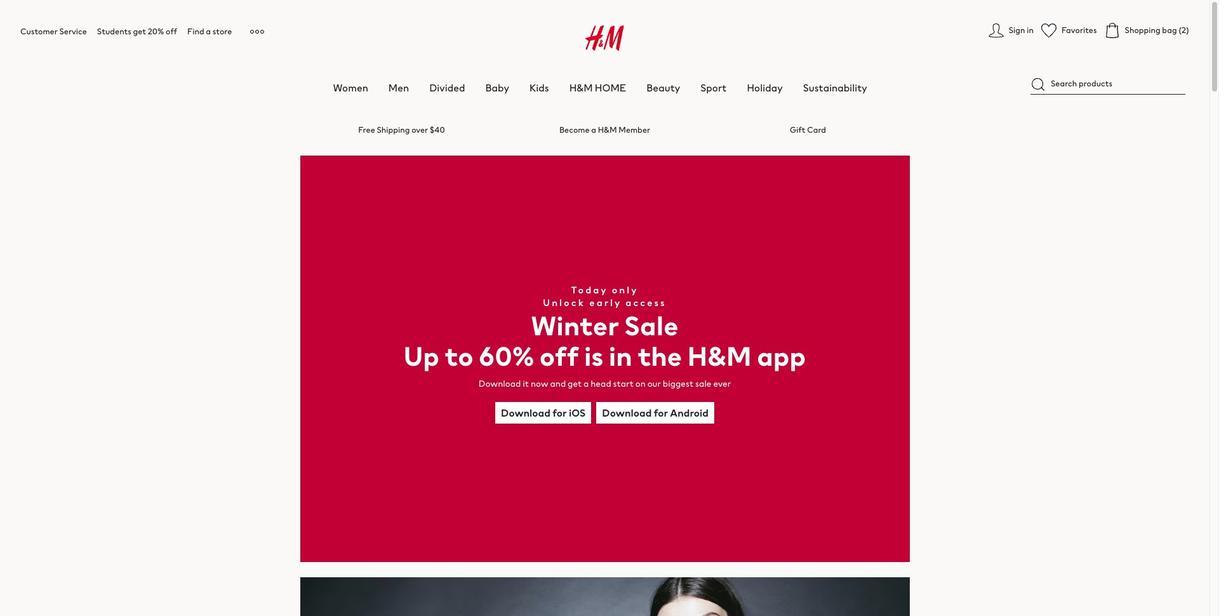 Task type: locate. For each thing, give the bounding box(es) containing it.
shopping bag (2)
[[1126, 24, 1190, 36]]

unlock
[[543, 296, 586, 309]]

1 for from the left
[[553, 405, 567, 421]]

1 horizontal spatial get
[[568, 377, 582, 390]]

become
[[560, 124, 590, 136]]

customer service link
[[20, 25, 87, 37]]

60%
[[479, 337, 534, 376]]

students get 20% off link
[[97, 25, 177, 37]]

download for ios link
[[496, 402, 592, 424]]

1 vertical spatial in
[[609, 337, 633, 376]]

0 vertical spatial get
[[133, 25, 146, 37]]

0 vertical spatial in
[[1028, 24, 1034, 36]]

for for ios
[[553, 405, 567, 421]]

divided
[[430, 80, 465, 95]]

download for ios
[[501, 405, 586, 421]]

get inside header.primary.navigation element
[[133, 25, 146, 37]]

men
[[389, 80, 409, 95]]

get right and
[[568, 377, 582, 390]]

download
[[479, 377, 521, 390], [501, 405, 551, 421], [603, 405, 652, 421]]

app
[[757, 337, 806, 376]]

download down the it
[[501, 405, 551, 421]]

2 horizontal spatial a
[[592, 124, 597, 136]]

0 vertical spatial a
[[206, 25, 211, 37]]

men link
[[389, 80, 409, 95]]

students
[[97, 25, 131, 37]]

0 vertical spatial off
[[166, 25, 177, 37]]

0 horizontal spatial h&m
[[570, 80, 593, 95]]

favorites link
[[1042, 23, 1098, 38]]

off
[[166, 25, 177, 37], [540, 337, 579, 376]]

off right 20%
[[166, 25, 177, 37]]

0 horizontal spatial off
[[166, 25, 177, 37]]

download left the it
[[479, 377, 521, 390]]

off inside header.primary.navigation element
[[166, 25, 177, 37]]

ios
[[569, 405, 586, 421]]

is
[[585, 337, 604, 376]]

free shipping over $40
[[359, 124, 445, 136]]

head
[[591, 377, 612, 390]]

a for store
[[206, 25, 211, 37]]

sale
[[696, 377, 712, 390]]

0 horizontal spatial a
[[206, 25, 211, 37]]

card
[[808, 124, 827, 136]]

find a store link
[[187, 25, 232, 37]]

for left ios
[[553, 405, 567, 421]]

to
[[445, 337, 474, 376]]

and
[[551, 377, 566, 390]]

h&m left member
[[598, 124, 617, 136]]

(2)
[[1180, 24, 1190, 36]]

0 horizontal spatial for
[[553, 405, 567, 421]]

customer service
[[20, 25, 87, 37]]

women
[[333, 80, 368, 95]]

a
[[206, 25, 211, 37], [592, 124, 597, 136], [584, 377, 589, 390]]

for inside "link"
[[553, 405, 567, 421]]

0 vertical spatial h&m
[[570, 80, 593, 95]]

kids link
[[530, 80, 549, 95]]

h&m up ever
[[688, 337, 752, 376]]

a left head
[[584, 377, 589, 390]]

biggest
[[663, 377, 694, 390]]

baby
[[486, 80, 510, 95]]

the
[[638, 337, 683, 376]]

download it now and get a head start on our biggest sale ever
[[479, 377, 731, 390]]

shopping bag (2) link
[[1105, 23, 1190, 38]]

download for download it now and get a head start on our biggest sale ever
[[479, 377, 521, 390]]

1 horizontal spatial h&m
[[598, 124, 617, 136]]

get
[[133, 25, 146, 37], [568, 377, 582, 390]]

sign in button
[[989, 23, 1034, 38]]

women link
[[333, 80, 368, 95]]

customer
[[20, 25, 58, 37]]

access
[[626, 296, 667, 309]]

2 for from the left
[[654, 405, 668, 421]]

h&m
[[570, 80, 593, 95], [598, 124, 617, 136], [688, 337, 752, 376]]

in
[[1028, 24, 1034, 36], [609, 337, 633, 376]]

off up and
[[540, 337, 579, 376]]

header.primary.navigation element
[[20, 10, 1220, 95]]

1 vertical spatial get
[[568, 377, 582, 390]]

0 horizontal spatial get
[[133, 25, 146, 37]]

1 vertical spatial off
[[540, 337, 579, 376]]

find
[[187, 25, 204, 37]]

early
[[590, 296, 622, 309]]

holiday
[[748, 80, 783, 95]]

a for h&m
[[592, 124, 597, 136]]

get left 20%
[[133, 25, 146, 37]]

$40
[[430, 124, 445, 136]]

students get 20% off
[[97, 25, 177, 37]]

a right become
[[592, 124, 597, 136]]

start
[[614, 377, 634, 390]]

home
[[595, 80, 627, 95]]

today
[[571, 283, 609, 297]]

in right the is
[[609, 337, 633, 376]]

1 horizontal spatial in
[[1028, 24, 1034, 36]]

2 vertical spatial h&m
[[688, 337, 752, 376]]

winter sale
[[531, 306, 679, 345]]

store
[[213, 25, 232, 37]]

1 vertical spatial a
[[592, 124, 597, 136]]

sign
[[1010, 24, 1026, 36]]

download for android link
[[597, 402, 715, 424]]

shipping
[[377, 124, 410, 136]]

h&m left home
[[570, 80, 593, 95]]

download inside "link"
[[501, 405, 551, 421]]

in right sign
[[1028, 24, 1034, 36]]

service
[[59, 25, 87, 37]]

download down start
[[603, 405, 652, 421]]

h&m home
[[570, 80, 627, 95]]

1 horizontal spatial for
[[654, 405, 668, 421]]

up
[[404, 337, 440, 376]]

for for android
[[654, 405, 668, 421]]

a right find
[[206, 25, 211, 37]]

for left android
[[654, 405, 668, 421]]

sustainability
[[804, 80, 868, 95]]

1 horizontal spatial off
[[540, 337, 579, 376]]

1 horizontal spatial a
[[584, 377, 589, 390]]

gift card
[[790, 124, 827, 136]]

for
[[553, 405, 567, 421], [654, 405, 668, 421]]



Task type: vqa. For each thing, say whether or not it's contained in the screenshot.
Warm
no



Task type: describe. For each thing, give the bounding box(es) containing it.
off for 20%
[[166, 25, 177, 37]]

sign in
[[1010, 24, 1034, 36]]

bag
[[1163, 24, 1178, 36]]

it
[[523, 377, 529, 390]]

kids
[[530, 80, 549, 95]]

download for download for ios
[[501, 405, 551, 421]]

download for download for android
[[603, 405, 652, 421]]

free shipping over $40 link
[[359, 124, 445, 136]]

favorites
[[1062, 24, 1098, 36]]

in inside button
[[1028, 24, 1034, 36]]

winter
[[531, 306, 620, 345]]

divided link
[[430, 80, 465, 95]]

Search products search field
[[1031, 74, 1186, 95]]

h&m inside header.primary.navigation element
[[570, 80, 593, 95]]

beauty link
[[647, 80, 681, 95]]

android
[[671, 405, 709, 421]]

campaign image image
[[300, 578, 910, 616]]

0 horizontal spatial in
[[609, 337, 633, 376]]

2 horizontal spatial h&m
[[688, 337, 752, 376]]

become a h&m member link
[[560, 124, 651, 136]]

only
[[612, 283, 639, 297]]

20%
[[148, 25, 164, 37]]

ever
[[714, 377, 731, 390]]

find a store
[[187, 25, 232, 37]]

h&m home link
[[570, 80, 627, 95]]

baby link
[[486, 80, 510, 95]]

holiday link
[[748, 80, 783, 95]]

on
[[636, 377, 646, 390]]

sport
[[701, 80, 727, 95]]

gift card link
[[790, 124, 827, 136]]

become a h&m member
[[560, 124, 651, 136]]

up to 60% off is in the h&m app
[[404, 337, 806, 376]]

sustainability link
[[804, 80, 868, 95]]

member
[[619, 124, 651, 136]]

beauty
[[647, 80, 681, 95]]

today only unlock early access
[[543, 283, 667, 309]]

download for android
[[603, 405, 709, 421]]

gift
[[790, 124, 806, 136]]

our
[[648, 377, 661, 390]]

now
[[531, 377, 549, 390]]

shopping
[[1126, 24, 1161, 36]]

h&m image
[[586, 25, 624, 51]]

sale
[[625, 306, 679, 345]]

1 vertical spatial h&m
[[598, 124, 617, 136]]

over
[[412, 124, 428, 136]]

2 vertical spatial a
[[584, 377, 589, 390]]

off for 60%
[[540, 337, 579, 376]]

free
[[359, 124, 375, 136]]

sport link
[[701, 80, 727, 95]]



